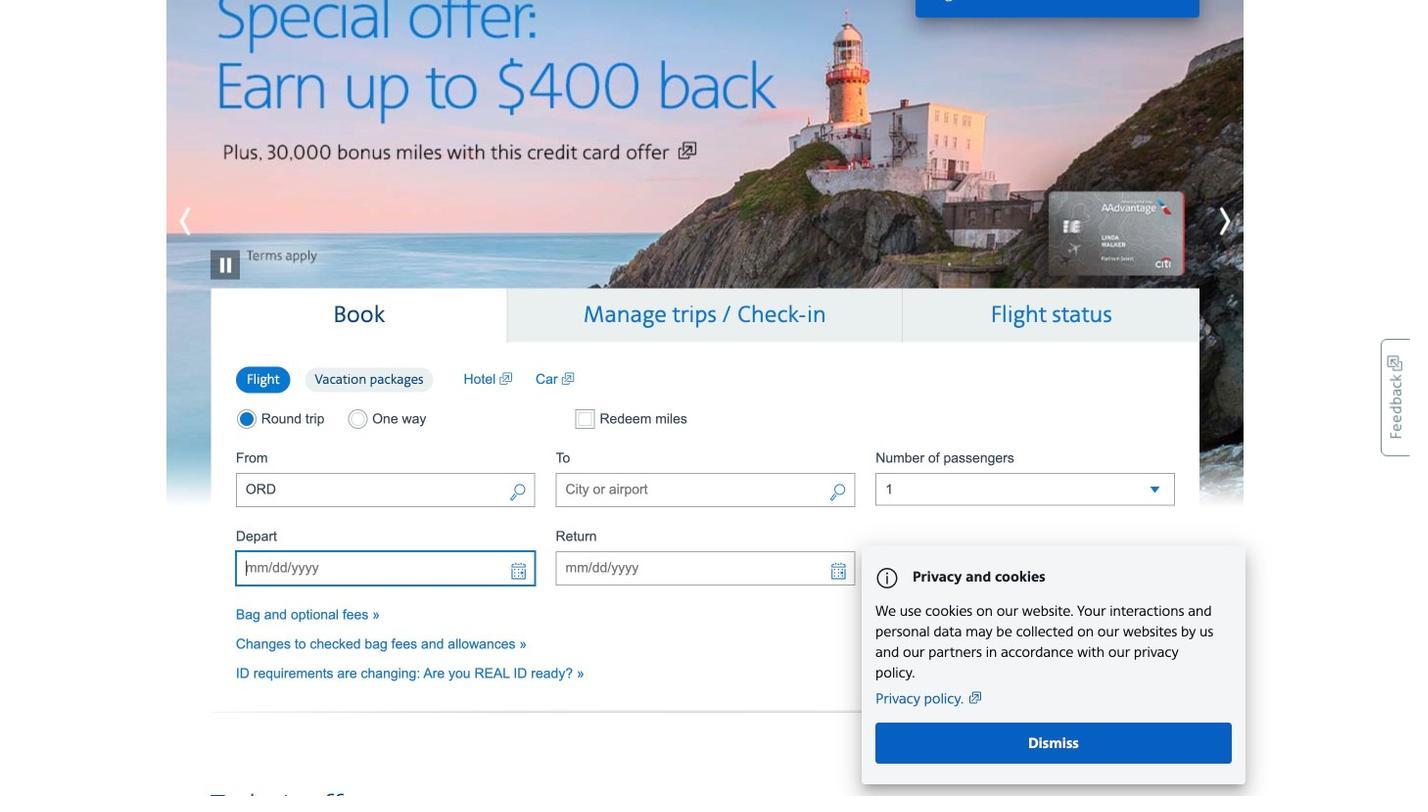 Task type: locate. For each thing, give the bounding box(es) containing it.
newpage image
[[500, 370, 512, 389]]

None submit
[[876, 551, 1175, 586]]

1 vertical spatial option group
[[236, 409, 535, 429]]

City or airport text field
[[236, 473, 535, 507], [556, 473, 855, 507]]

0 horizontal spatial city or airport text field
[[236, 473, 535, 507]]

tab list
[[211, 288, 1200, 343]]

1 tab from the left
[[211, 288, 508, 343]]

2 search image from the left
[[829, 482, 846, 505]]

2 city or airport text field from the left
[[556, 473, 855, 507]]

citi / aadvantage credit card. special offer: earn up to $400 back. plus, 30,000 bonus miles with this credit card offer. opens another site in a new window that may not meet accessibility guidelines. image
[[166, 0, 1244, 514]]

option group
[[236, 366, 444, 395], [236, 409, 535, 429]]

tab
[[211, 288, 508, 343], [508, 288, 903, 342], [903, 288, 1200, 342]]

0 horizontal spatial search image
[[509, 482, 526, 505]]

1 city or airport text field from the left
[[236, 473, 535, 507]]

city or airport text field for 1st search image from right
[[556, 473, 855, 507]]

1 option group from the top
[[236, 366, 444, 395]]

city or airport text field up mm/dd/yyyy text box
[[556, 473, 855, 507]]

1 horizontal spatial city or airport text field
[[556, 473, 855, 507]]

search image
[[509, 482, 526, 505], [829, 482, 846, 505]]

1 horizontal spatial search image
[[829, 482, 846, 505]]

city or airport text field up mm/dd/yyyy text field
[[236, 473, 535, 507]]

0 vertical spatial option group
[[236, 366, 444, 395]]

previous slide image
[[166, 197, 255, 246]]

2 tab from the left
[[508, 288, 903, 342]]



Task type: vqa. For each thing, say whether or not it's contained in the screenshot.
the newpage icon
yes



Task type: describe. For each thing, give the bounding box(es) containing it.
2 option group from the top
[[236, 409, 535, 429]]

3 tab from the left
[[903, 288, 1200, 342]]

city or airport text field for second search image from right
[[236, 473, 535, 507]]

leave feedback, opens external site in new window image
[[1381, 339, 1410, 456]]

next slide image
[[1155, 197, 1244, 246]]

mm/dd/yyyy text field
[[556, 551, 855, 586]]

newpage image
[[562, 370, 574, 389]]

mm/dd/yyyy text field
[[236, 551, 535, 586]]

pause slideshow image
[[211, 221, 240, 280]]

1 search image from the left
[[509, 482, 526, 505]]



